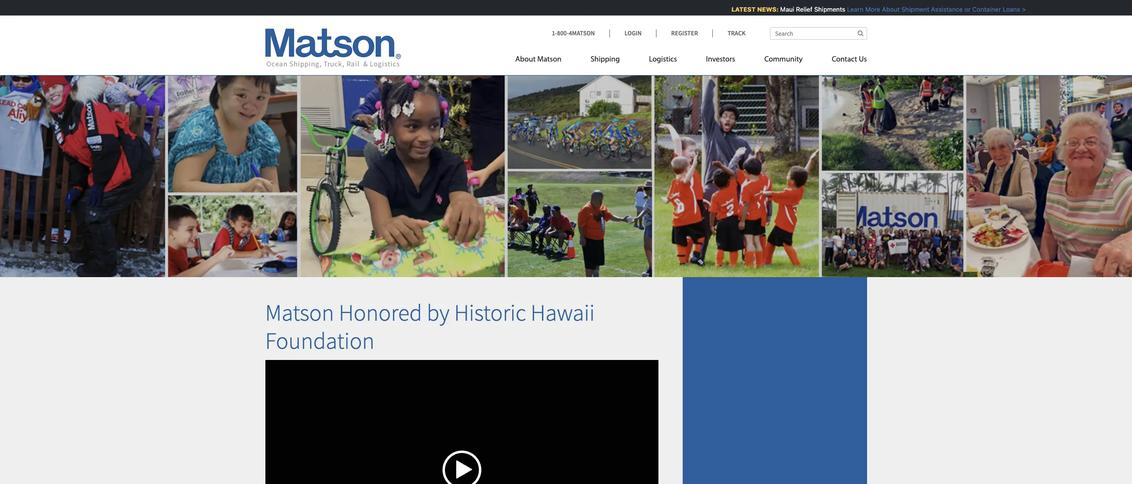 Task type: describe. For each thing, give the bounding box(es) containing it.
matson inside matson honored by historic hawaii foundation
[[265, 299, 334, 328]]

honored
[[339, 299, 422, 328]]

hawaii
[[531, 299, 595, 328]]

community
[[765, 56, 803, 64]]

us
[[859, 56, 867, 64]]

learn more about shipment assistance or container loans > link
[[842, 5, 1021, 13]]

contact us
[[832, 56, 867, 64]]

matson foundation giving image
[[0, 60, 1133, 278]]

by
[[427, 299, 450, 328]]

loans
[[998, 5, 1015, 13]]

matson inside top menu 'navigation'
[[538, 56, 562, 64]]

historic
[[454, 299, 526, 328]]

logistics
[[649, 56, 677, 64]]

news:
[[752, 5, 774, 13]]

blue matson logo with ocean, shipping, truck, rail and logistics written beneath it. image
[[265, 29, 401, 68]]

learn
[[842, 5, 859, 13]]

1 horizontal spatial about
[[877, 5, 895, 13]]

more
[[861, 5, 876, 13]]

track link
[[713, 29, 746, 37]]

about matson
[[516, 56, 562, 64]]

about matson link
[[516, 51, 576, 71]]

latest news: maui relief shipments learn more about shipment assistance or container loans >
[[727, 5, 1021, 13]]

community link
[[750, 51, 818, 71]]

relief
[[791, 5, 808, 13]]

1-800-4matson
[[552, 29, 595, 37]]

search image
[[858, 30, 864, 36]]

latest
[[727, 5, 751, 13]]

track
[[728, 29, 746, 37]]

login link
[[610, 29, 656, 37]]

about inside top menu 'navigation'
[[516, 56, 536, 64]]

Search search field
[[770, 27, 867, 40]]



Task type: vqa. For each thing, say whether or not it's contained in the screenshot.
Us
yes



Task type: locate. For each thing, give the bounding box(es) containing it.
>
[[1017, 5, 1021, 13]]

1 vertical spatial about
[[516, 56, 536, 64]]

section
[[671, 278, 879, 485]]

shipping link
[[576, 51, 635, 71]]

about
[[877, 5, 895, 13], [516, 56, 536, 64]]

0 horizontal spatial matson
[[265, 299, 334, 328]]

investors
[[706, 56, 736, 64]]

0 vertical spatial matson
[[538, 56, 562, 64]]

shipments
[[809, 5, 841, 13]]

or
[[960, 5, 966, 13]]

matson
[[538, 56, 562, 64], [265, 299, 334, 328]]

shipment
[[897, 5, 925, 13]]

login
[[625, 29, 642, 37]]

1 horizontal spatial matson
[[538, 56, 562, 64]]

1 vertical spatial matson
[[265, 299, 334, 328]]

0 vertical spatial about
[[877, 5, 895, 13]]

top menu navigation
[[516, 51, 867, 71]]

foundation
[[265, 327, 375, 356]]

matson honored by historic hawaii foundation
[[265, 299, 595, 356]]

investors link
[[692, 51, 750, 71]]

800-
[[557, 29, 569, 37]]

None search field
[[770, 27, 867, 40]]

maui
[[775, 5, 789, 13]]

video player application
[[265, 360, 659, 485]]

contact
[[832, 56, 858, 64]]

0 horizontal spatial about
[[516, 56, 536, 64]]

1-
[[552, 29, 557, 37]]

assistance
[[926, 5, 958, 13]]

4matson
[[569, 29, 595, 37]]

logistics link
[[635, 51, 692, 71]]

1-800-4matson link
[[552, 29, 610, 37]]

shipping
[[591, 56, 620, 64]]

container
[[968, 5, 996, 13]]

register
[[672, 29, 698, 37]]

contact us link
[[818, 51, 867, 71]]

register link
[[656, 29, 713, 37]]



